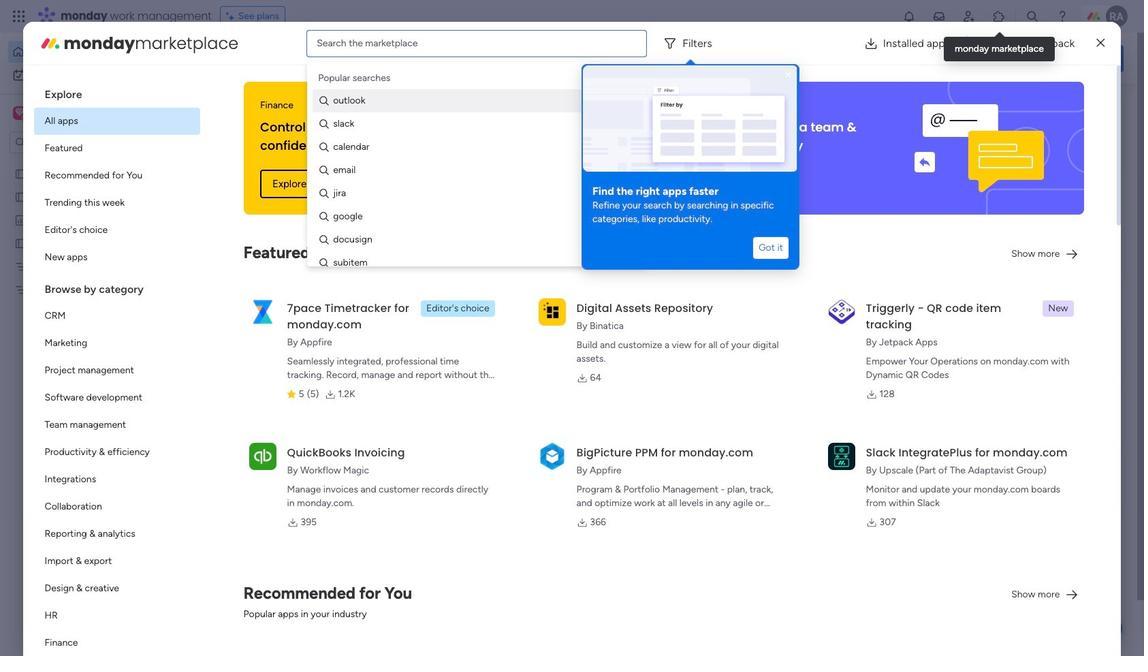 Task type: vqa. For each thing, say whether or not it's contained in the screenshot.
Getting started element
yes



Task type: locate. For each thing, give the bounding box(es) containing it.
workspace image inside image
[[241, 604, 257, 629]]

component image
[[450, 270, 463, 282]]

templates image image
[[932, 103, 1112, 197]]

2 public board image from the top
[[14, 190, 27, 203]]

component image
[[673, 270, 686, 282], [228, 437, 240, 449], [275, 620, 287, 632]]

list box
[[34, 76, 200, 656], [0, 159, 174, 485]]

quick search results list box
[[211, 127, 887, 475]]

getting started element
[[920, 325, 1124, 380]]

app logo image
[[249, 298, 276, 326], [539, 298, 566, 326], [828, 298, 856, 326], [249, 443, 276, 470], [539, 443, 566, 470], [828, 443, 856, 470]]

0 vertical spatial public board image
[[14, 167, 27, 180]]

invite members image
[[963, 10, 977, 23]]

1 public board image from the top
[[14, 167, 27, 180]]

0 horizontal spatial component image
[[228, 437, 240, 449]]

1 horizontal spatial banner logo image
[[892, 82, 1069, 215]]

1 horizontal spatial component image
[[275, 620, 287, 632]]

workspace selection element
[[13, 105, 114, 123]]

0 horizontal spatial banner logo image
[[460, 82, 637, 215]]

option
[[8, 41, 166, 63], [8, 64, 166, 86], [34, 108, 200, 135], [34, 135, 200, 162], [0, 161, 174, 164], [34, 162, 200, 189], [34, 189, 200, 217], [34, 217, 200, 244], [34, 244, 200, 271], [34, 303, 200, 330], [34, 330, 200, 357], [34, 357, 200, 384], [34, 384, 200, 412], [34, 412, 200, 439], [34, 439, 200, 466], [34, 466, 200, 493], [34, 493, 200, 521], [34, 521, 200, 548], [34, 548, 200, 575], [34, 575, 200, 602], [34, 602, 200, 630], [34, 630, 200, 656]]

Search in workspace field
[[29, 135, 114, 150]]

contact sales element
[[920, 456, 1124, 511]]

banner logo image
[[460, 82, 637, 215], [892, 82, 1069, 215]]

1 banner logo image from the left
[[460, 82, 637, 215]]

monday marketplace image
[[993, 10, 1007, 23], [39, 32, 61, 54]]

workspace image
[[13, 106, 27, 121], [15, 106, 24, 121], [241, 604, 257, 629]]

update feed image
[[933, 10, 947, 23]]

workspace image
[[233, 600, 266, 633]]

ruby anderson image
[[1107, 5, 1129, 27]]

public board image
[[14, 236, 27, 249], [228, 249, 243, 264], [673, 249, 688, 264]]

1 vertical spatial component image
[[228, 437, 240, 449]]

1 horizontal spatial monday marketplace image
[[993, 10, 1007, 23]]

2 horizontal spatial component image
[[673, 270, 686, 282]]

heading
[[34, 76, 200, 108], [593, 184, 789, 199], [34, 271, 200, 303]]

2 vertical spatial component image
[[275, 620, 287, 632]]

1 vertical spatial public board image
[[14, 190, 27, 203]]

1 vertical spatial monday marketplace image
[[39, 32, 61, 54]]

public board image
[[14, 167, 27, 180], [14, 190, 27, 203]]

0 vertical spatial component image
[[673, 270, 686, 282]]



Task type: describe. For each thing, give the bounding box(es) containing it.
v2 user feedback image
[[931, 51, 941, 66]]

v2 bolt switch image
[[1037, 51, 1045, 66]]

help image
[[1056, 10, 1070, 23]]

1 horizontal spatial public board image
[[228, 249, 243, 264]]

0 horizontal spatial monday marketplace image
[[39, 32, 61, 54]]

dapulse x slim image
[[1097, 35, 1106, 51]]

see plans image
[[226, 9, 238, 24]]

0 vertical spatial heading
[[34, 76, 200, 108]]

0 horizontal spatial public board image
[[14, 236, 27, 249]]

public dashboard image
[[14, 213, 27, 226]]

1 vertical spatial heading
[[593, 184, 789, 199]]

2 banner logo image from the left
[[892, 82, 1069, 215]]

help center element
[[920, 391, 1124, 445]]

2 horizontal spatial public board image
[[673, 249, 688, 264]]

0 vertical spatial monday marketplace image
[[993, 10, 1007, 23]]

close image
[[784, 70, 795, 80]]

search everything image
[[1026, 10, 1040, 23]]

select product image
[[12, 10, 26, 23]]

notifications image
[[903, 10, 917, 23]]

2 vertical spatial heading
[[34, 271, 200, 303]]



